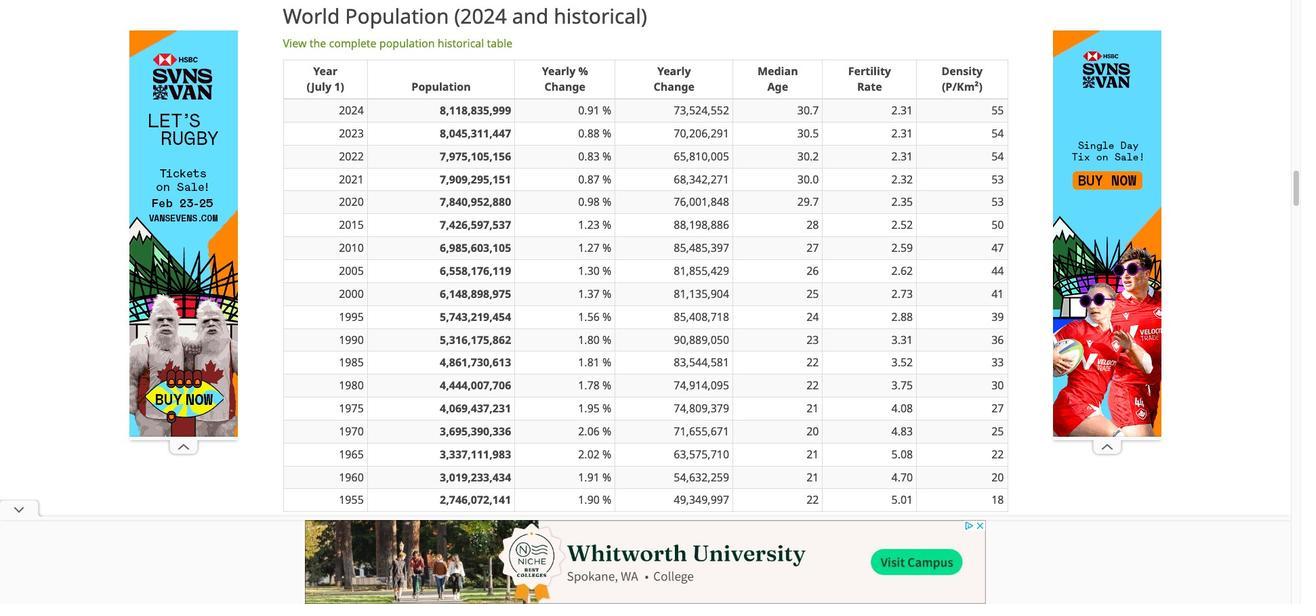 Task type: vqa. For each thing, say whether or not it's contained in the screenshot.
2,746,072,141
yes



Task type: locate. For each thing, give the bounding box(es) containing it.
2.31 for 30.7
[[892, 103, 913, 118]]

25 down 30
[[992, 424, 1004, 439]]

26
[[807, 264, 819, 279]]

change up 73,524,552
[[654, 79, 695, 94]]

department
[[498, 543, 536, 553]]

1.90 %
[[578, 493, 612, 508]]

% right 1.78
[[603, 378, 612, 393]]

% right the 1.95
[[603, 401, 612, 416]]

2 2.31 from the top
[[892, 126, 913, 141]]

world inside source: worldometer www.worldometers.info ) elaboration of data by united nations, department of economic and social affairs, population division. world population prospects: the 2022 revision . (medium-fertility variant). back to top ↑
[[702, 543, 721, 553]]

1.78 %
[[578, 378, 612, 393]]

world inside world population (2024 and historical) view the complete population historical table
[[283, 2, 340, 30]]

% right 1.37
[[603, 287, 612, 302]]

0 vertical spatial 20
[[807, 424, 819, 439]]

% inside the yearly % change
[[579, 64, 588, 79]]

0 horizontal spatial 27
[[807, 241, 819, 256]]

social
[[593, 543, 611, 553]]

1 vertical spatial 53
[[992, 195, 1004, 210]]

1 horizontal spatial of
[[538, 543, 545, 553]]

1.37
[[578, 287, 600, 302]]

2022
[[339, 149, 364, 164], [807, 543, 823, 553]]

% right 1.30
[[603, 264, 612, 279]]

population
[[345, 2, 449, 30], [412, 79, 471, 94], [637, 543, 672, 553], [723, 543, 758, 553]]

1 horizontal spatial yearly
[[657, 64, 691, 79]]

22
[[807, 355, 819, 370], [807, 378, 819, 393], [992, 447, 1004, 462], [807, 493, 819, 508]]

% for 1.27 %
[[603, 241, 612, 256]]

1 2.31 from the top
[[892, 103, 913, 118]]

4,444,007,706
[[440, 378, 511, 393]]

63,575,710
[[674, 447, 729, 462]]

yearly inside yearly change
[[657, 64, 691, 79]]

% for 1.56 %
[[603, 310, 612, 324]]

% right '0.83'
[[603, 149, 612, 164]]

yearly for yearly
[[657, 64, 691, 79]]

2 change from the left
[[654, 79, 695, 94]]

0 horizontal spatial of
[[413, 543, 419, 553]]

3 21 from the top
[[807, 470, 819, 485]]

2022 inside source: worldometer www.worldometers.info ) elaboration of data by united nations, department of economic and social affairs, population division. world population prospects: the 2022 revision . (medium-fertility variant). back to top ↑
[[807, 543, 823, 553]]

change inside the yearly % change
[[545, 79, 586, 94]]

1 vertical spatial 21
[[807, 447, 819, 462]]

0.98 %
[[578, 195, 612, 210]]

30.5
[[798, 126, 819, 141]]

1 horizontal spatial and
[[579, 543, 591, 553]]

1975
[[339, 401, 364, 416]]

0 vertical spatial 2.31
[[892, 103, 913, 118]]

81,855,429
[[674, 264, 729, 279]]

1.80 %
[[578, 333, 612, 347]]

1.30
[[578, 264, 600, 279]]

population up view the complete population historical table link
[[345, 2, 449, 30]]

1.80
[[578, 333, 600, 347]]

of left economic at the bottom
[[538, 543, 545, 553]]

% up 0.91
[[579, 64, 588, 79]]

nations,
[[469, 543, 496, 553]]

1 vertical spatial and
[[579, 543, 591, 553]]

2 vertical spatial 2.31
[[892, 149, 913, 164]]

variant).
[[910, 543, 936, 553]]

0 horizontal spatial and
[[512, 2, 549, 30]]

↑
[[1001, 553, 1008, 568]]

0 horizontal spatial 2022
[[339, 149, 364, 164]]

1.23 %
[[578, 218, 612, 233]]

2 21 from the top
[[807, 447, 819, 462]]

division.
[[673, 543, 700, 553]]

1 of from the left
[[413, 543, 419, 553]]

2.31 for 30.5
[[892, 126, 913, 141]]

% right 1.27
[[603, 241, 612, 256]]

1.90
[[578, 493, 600, 508]]

% right 1.23
[[603, 218, 612, 233]]

0 vertical spatial 54
[[992, 126, 1004, 141]]

% right 1.80
[[603, 333, 612, 347]]

2024
[[339, 103, 364, 118]]

27 up 26
[[807, 241, 819, 256]]

and up table
[[512, 2, 549, 30]]

18
[[992, 493, 1004, 508]]

% for 1.37 %
[[603, 287, 612, 302]]

1 53 from the top
[[992, 172, 1004, 187]]

0.83
[[578, 149, 600, 164]]

rate
[[857, 79, 882, 94]]

of left data
[[413, 543, 419, 553]]

change up 0.91
[[545, 79, 586, 94]]

3 2.31 from the top
[[892, 149, 913, 164]]

% for 1.81 %
[[603, 355, 612, 370]]

% right 1.56
[[603, 310, 612, 324]]

back to top ↑ link
[[941, 553, 1008, 568]]

0 vertical spatial 53
[[992, 172, 1004, 187]]

complete
[[329, 36, 377, 51]]

0 vertical spatial and
[[512, 2, 549, 30]]

1 yearly from the left
[[542, 64, 576, 79]]

1 horizontal spatial 25
[[992, 424, 1004, 439]]

1 horizontal spatial 2022
[[807, 543, 823, 553]]

change
[[545, 79, 586, 94], [654, 79, 695, 94]]

2.32
[[892, 172, 913, 187]]

0.83 %
[[578, 149, 612, 164]]

74,914,095
[[674, 378, 729, 393]]

23
[[807, 333, 819, 347]]

2 yearly from the left
[[657, 64, 691, 79]]

22 for 3.52
[[807, 355, 819, 370]]

view
[[283, 36, 307, 51]]

3.31
[[892, 333, 913, 347]]

worldometer
[[757, 530, 820, 542]]

top
[[981, 553, 998, 568]]

53 for 2.32
[[992, 172, 1004, 187]]

world right division. on the right
[[702, 543, 721, 553]]

yearly for yearly %
[[542, 64, 576, 79]]

0 horizontal spatial world
[[283, 2, 340, 30]]

1 horizontal spatial change
[[654, 79, 695, 94]]

median age
[[758, 64, 798, 94]]

1.81
[[578, 355, 600, 370]]

2 53 from the top
[[992, 195, 1004, 210]]

1 horizontal spatial world
[[702, 543, 721, 553]]

1 vertical spatial 2022
[[807, 543, 823, 553]]

table
[[487, 36, 513, 51]]

% right 1.90
[[603, 493, 612, 508]]

2022 right the
[[807, 543, 823, 553]]

% right 0.91
[[603, 103, 612, 118]]

88,198,886
[[674, 218, 729, 233]]

world population (2024 and historical) view the complete population historical table
[[283, 2, 647, 51]]

0 vertical spatial 25
[[807, 287, 819, 302]]

% right 0.98
[[603, 195, 612, 210]]

25 up 24 at the right
[[807, 287, 819, 302]]

1 vertical spatial world
[[702, 543, 721, 553]]

1 horizontal spatial 27
[[992, 401, 1004, 416]]

22 for 3.75
[[807, 378, 819, 393]]

% right 2.06
[[603, 424, 612, 439]]

% for 0.87 %
[[603, 172, 612, 187]]

36
[[992, 333, 1004, 347]]

yearly inside the yearly % change
[[542, 64, 576, 79]]

by
[[437, 543, 444, 553]]

0 vertical spatial 21
[[807, 401, 819, 416]]

0.88 %
[[578, 126, 612, 141]]

% right 0.88
[[603, 126, 612, 141]]

1 vertical spatial 2.31
[[892, 126, 913, 141]]

% for 1.30 %
[[603, 264, 612, 279]]

2.02 %
[[578, 447, 612, 462]]

% right 0.87
[[603, 172, 612, 187]]

1 21 from the top
[[807, 401, 819, 416]]

2015
[[339, 218, 364, 233]]

% right 1.91
[[603, 470, 612, 485]]

0 horizontal spatial change
[[545, 79, 586, 94]]

1 54 from the top
[[992, 126, 1004, 141]]

81,135,904
[[674, 287, 729, 302]]

2022 up 2021
[[339, 149, 364, 164]]

5.08
[[892, 447, 913, 462]]

% for 1.95 %
[[603, 401, 612, 416]]

and
[[512, 2, 549, 30], [579, 543, 591, 553]]

21 for 4.08
[[807, 401, 819, 416]]

2 54 from the top
[[992, 149, 1004, 164]]

7,426,597,537
[[440, 218, 511, 233]]

0 horizontal spatial 20
[[807, 424, 819, 439]]

% for 0.98 %
[[603, 195, 612, 210]]

population right affairs,
[[637, 543, 672, 553]]

1990
[[339, 333, 364, 347]]

2 vertical spatial 21
[[807, 470, 819, 485]]

source:
[[722, 530, 755, 542]]

0 vertical spatial world
[[283, 2, 340, 30]]

1.56 %
[[578, 310, 612, 324]]

fertility
[[849, 64, 891, 79]]

27 down 30
[[992, 401, 1004, 416]]

3,695,390,336
[[440, 424, 511, 439]]

2.59
[[892, 241, 913, 256]]

1 vertical spatial 54
[[992, 149, 1004, 164]]

world up the
[[283, 2, 340, 30]]

population
[[379, 36, 435, 51]]

% for 0.91 %
[[603, 103, 612, 118]]

5,316,175,862
[[440, 333, 511, 347]]

2023
[[339, 126, 364, 141]]

53 for 2.35
[[992, 195, 1004, 210]]

47
[[992, 241, 1004, 256]]

1 vertical spatial 20
[[992, 470, 1004, 485]]

% right 1.81
[[603, 355, 612, 370]]

6,148,898,975
[[440, 287, 511, 302]]

% for 0.83 %
[[603, 149, 612, 164]]

and left the "social"
[[579, 543, 591, 553]]

% right 2.02
[[603, 447, 612, 462]]

1 change from the left
[[545, 79, 586, 94]]

0 horizontal spatial yearly
[[542, 64, 576, 79]]

21 for 4.70
[[807, 470, 819, 485]]

0 vertical spatial 27
[[807, 241, 819, 256]]



Task type: describe. For each thing, give the bounding box(es) containing it.
83,544,581
[[674, 355, 729, 370]]

population inside world population (2024 and historical) view the complete population historical table
[[345, 2, 449, 30]]

1.23
[[578, 218, 600, 233]]

3.75
[[892, 378, 913, 393]]

54,632,259
[[674, 470, 729, 485]]

united
[[446, 543, 468, 553]]

3.52
[[892, 355, 913, 370]]

yearly % change
[[542, 64, 588, 94]]

2 of from the left
[[538, 543, 545, 553]]

1.95 %
[[578, 401, 612, 416]]

1.27
[[578, 241, 600, 256]]

0.88
[[578, 126, 600, 141]]

% for 1.78 %
[[603, 378, 612, 393]]

7,975,105,156
[[440, 149, 511, 164]]

1955
[[339, 493, 364, 508]]

)
[[933, 530, 936, 542]]

2.62
[[892, 264, 913, 279]]

3,337,111,983
[[440, 447, 511, 462]]

4,069,437,231
[[440, 401, 511, 416]]

8,045,311,447
[[440, 126, 511, 141]]

21 for 5.08
[[807, 447, 819, 462]]

1 horizontal spatial 20
[[992, 470, 1004, 485]]

0.87 %
[[578, 172, 612, 187]]

% for 1.80 %
[[603, 333, 612, 347]]

to
[[968, 553, 979, 568]]

1980
[[339, 378, 364, 393]]

1995
[[339, 310, 364, 324]]

fertility
[[885, 543, 908, 553]]

74,809,379
[[674, 401, 729, 416]]

2.31 for 30.2
[[892, 149, 913, 164]]

54 for 30.5
[[992, 126, 1004, 141]]

affairs,
[[613, 543, 635, 553]]

population up 8,118,835,999
[[412, 79, 471, 94]]

2.35
[[892, 195, 913, 210]]

65,810,005
[[674, 149, 729, 164]]

prospects:
[[759, 543, 792, 553]]

7,840,952,880
[[440, 195, 511, 210]]

2.88
[[892, 310, 913, 324]]

33
[[992, 355, 1004, 370]]

(july
[[307, 79, 332, 94]]

% for yearly % change
[[579, 64, 588, 79]]

0 horizontal spatial 25
[[807, 287, 819, 302]]

1 vertical spatial 25
[[992, 424, 1004, 439]]

0 vertical spatial 2022
[[339, 149, 364, 164]]

population down source:
[[723, 543, 758, 553]]

(medium-
[[855, 543, 885, 553]]

median
[[758, 64, 798, 79]]

% for 2.02 %
[[603, 447, 612, 462]]

elaboration
[[374, 543, 411, 553]]

1.37 %
[[578, 287, 612, 302]]

.
[[851, 543, 853, 553]]

2010
[[339, 241, 364, 256]]

54 for 30.2
[[992, 149, 1004, 164]]

data
[[421, 543, 435, 553]]

1970
[[339, 424, 364, 439]]

90,889,050
[[674, 333, 729, 347]]

30.2
[[798, 149, 819, 164]]

density
[[942, 64, 983, 79]]

70,206,291
[[674, 126, 729, 141]]

4.83
[[892, 424, 913, 439]]

55
[[992, 103, 1004, 118]]

1.95
[[578, 401, 600, 416]]

% for 2.06 %
[[603, 424, 612, 439]]

% for 1.90 %
[[603, 493, 612, 508]]

2005
[[339, 264, 364, 279]]

1960
[[339, 470, 364, 485]]

% for 1.23 %
[[603, 218, 612, 233]]

historical
[[438, 36, 484, 51]]

2.06
[[578, 424, 600, 439]]

source: worldometer www.worldometers.info ) elaboration of data by united nations, department of economic and social affairs, population division. world population prospects: the 2022 revision . (medium-fertility variant). back to top ↑
[[374, 530, 1008, 568]]

44
[[992, 264, 1004, 279]]

and inside world population (2024 and historical) view the complete population historical table
[[512, 2, 549, 30]]

2020
[[339, 195, 364, 210]]

1.91
[[578, 470, 600, 485]]

www.worldometers.info
[[825, 530, 933, 542]]

and inside source: worldometer www.worldometers.info ) elaboration of data by united nations, department of economic and social affairs, population division. world population prospects: the 2022 revision . (medium-fertility variant). back to top ↑
[[579, 543, 591, 553]]

49,349,997
[[674, 493, 729, 508]]

historical)
[[554, 2, 647, 30]]

fertility rate
[[849, 64, 891, 94]]

28
[[807, 218, 819, 233]]

0.87
[[578, 172, 600, 187]]

30.0
[[798, 172, 819, 187]]

% for 1.91 %
[[603, 470, 612, 485]]

6,985,603,105
[[440, 241, 511, 256]]

85,485,397
[[674, 241, 729, 256]]

4.70
[[892, 470, 913, 485]]

1.81 %
[[578, 355, 612, 370]]

3,019,233,434
[[440, 470, 511, 485]]

2.02
[[578, 447, 600, 462]]

1965
[[339, 447, 364, 462]]

2.52
[[892, 218, 913, 233]]

economic
[[546, 543, 577, 553]]

revision
[[825, 543, 851, 553]]

1 vertical spatial 27
[[992, 401, 1004, 416]]

yearly change
[[654, 64, 695, 94]]

22 for 5.01
[[807, 493, 819, 508]]

1.27 %
[[578, 241, 612, 256]]

68,342,271
[[674, 172, 729, 187]]

4,861,730,613
[[440, 355, 511, 370]]

1985
[[339, 355, 364, 370]]

year
[[313, 64, 338, 79]]

% for 0.88 %
[[603, 126, 612, 141]]

39
[[992, 310, 1004, 324]]



